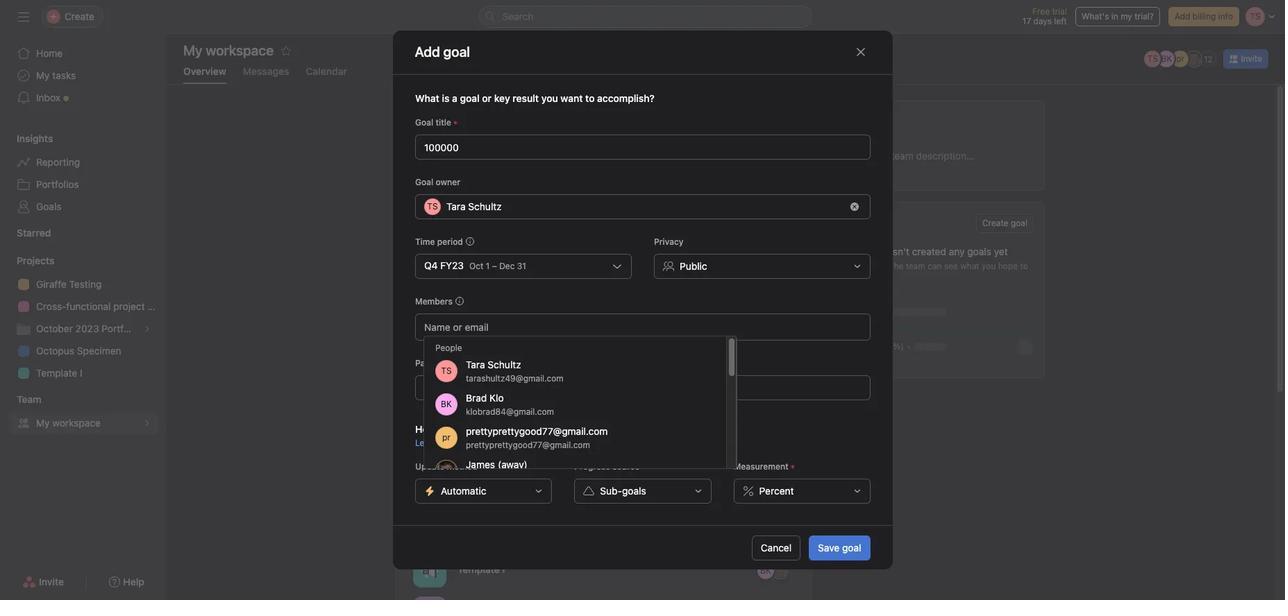 Task type: vqa. For each thing, say whether or not it's contained in the screenshot.
3rd Mark complete image from the top
no



Task type: locate. For each thing, give the bounding box(es) containing it.
functional down measure
[[489, 437, 535, 448]]

octopus specimen up drisco's drinks
[[458, 479, 545, 491]]

cross-functional project plan down progress
[[458, 437, 592, 448]]

0 horizontal spatial cross-functional project plan
[[36, 301, 167, 313]]

functional
[[66, 301, 111, 313], [489, 437, 535, 448]]

projects down name or email text box
[[408, 349, 459, 365]]

bk down cancel button
[[761, 566, 772, 576]]

my inside my workspace link
[[36, 417, 50, 429]]

1 horizontal spatial project
[[480, 396, 512, 408]]

cross- inside "link"
[[36, 301, 66, 313]]

2 vertical spatial you
[[456, 424, 472, 435]]

0 horizontal spatial octopus specimen
[[36, 345, 121, 357]]

0 horizontal spatial ja
[[734, 523, 743, 534]]

0 horizontal spatial functional
[[66, 301, 111, 313]]

1 vertical spatial octopus specimen
[[458, 479, 545, 491]]

1 horizontal spatial invite button
[[1224, 49, 1269, 69]]

1 horizontal spatial projects
[[408, 349, 459, 365]]

0 horizontal spatial cross-
[[36, 301, 66, 313]]

team button
[[0, 393, 41, 407]]

0 vertical spatial projects
[[17, 255, 54, 267]]

learn
[[415, 438, 437, 449]]

required image for percent
[[789, 463, 797, 471]]

giraffe testing
[[36, 279, 102, 290]]

1 vertical spatial plan
[[572, 437, 592, 448]]

a inside this team hasn't created any goals yet add a goal so the team can see what you hope to achieve.
[[854, 261, 858, 272]]

add left billing
[[1175, 11, 1191, 22]]

my
[[36, 69, 50, 81], [36, 417, 50, 429]]

team right the on the right of page
[[906, 261, 926, 272]]

0 vertical spatial cross-functional project plan
[[36, 301, 167, 313]]

1 vertical spatial my
[[36, 417, 50, 429]]

goal
[[415, 117, 433, 128], [415, 177, 433, 187]]

projects button
[[0, 254, 54, 268]]

0 horizontal spatial octopus
[[36, 345, 74, 357]]

goal left "title"
[[415, 117, 433, 128]]

0 horizontal spatial a
[[452, 92, 457, 104]]

team up so
[[857, 246, 880, 258]]

0 horizontal spatial to
[[439, 438, 447, 449]]

1 vertical spatial invite button
[[13, 570, 73, 595]]

goal right create
[[1011, 218, 1028, 229]]

template i
[[36, 367, 82, 379], [458, 564, 505, 576]]

1 horizontal spatial octopus specimen
[[458, 479, 545, 491]]

to left set
[[439, 438, 447, 449]]

percent
[[759, 485, 794, 497]]

template down the octopus specimen link
[[36, 367, 77, 379]]

my inside "my tasks" link
[[36, 69, 50, 81]]

my down team
[[36, 417, 50, 429]]

add down this
[[836, 261, 851, 272]]

1 horizontal spatial pr
[[1177, 53, 1185, 64]]

how
[[415, 424, 436, 435]]

0 vertical spatial functional
[[66, 301, 111, 313]]

1
[[486, 261, 490, 271]]

ts left tara
[[427, 201, 438, 212]]

0 vertical spatial plan
[[148, 301, 167, 313]]

goals inside insights element
[[36, 201, 62, 213]]

1 vertical spatial goal
[[415, 177, 433, 187]]

hide sidebar image
[[18, 11, 29, 22]]

cross-functional project plan link
[[8, 296, 167, 318]]

time
[[415, 237, 435, 247]]

1 horizontal spatial goals
[[968, 246, 992, 258]]

0 vertical spatial template
[[36, 367, 77, 379]]

1 vertical spatial octopus
[[458, 479, 497, 491]]

calendar
[[306, 65, 347, 77]]

•
[[907, 342, 911, 352]]

ja left the co
[[734, 523, 743, 534]]

1 horizontal spatial functional
[[489, 437, 535, 448]]

1 vertical spatial goals
[[622, 485, 646, 497]]

my left tasks
[[36, 69, 50, 81]]

1 horizontal spatial invite
[[1242, 53, 1263, 64]]

1 vertical spatial specimen
[[499, 479, 545, 491]]

cross-functional project plan
[[36, 301, 167, 313], [458, 437, 592, 448]]

1 horizontal spatial i
[[503, 564, 505, 576]]

ja left 12
[[1191, 53, 1200, 64]]

period
[[437, 237, 463, 247]]

–
[[492, 261, 497, 271]]

you right what
[[982, 261, 996, 272]]

new
[[458, 396, 478, 408]]

Enter goal name text field
[[415, 135, 871, 160]]

0 vertical spatial a
[[452, 92, 457, 104]]

goal left owner
[[415, 177, 433, 187]]

workspace
[[52, 417, 101, 429]]

1 horizontal spatial specimen
[[499, 479, 545, 491]]

0 horizontal spatial plan
[[148, 301, 167, 313]]

octopus down method
[[458, 479, 497, 491]]

a
[[452, 92, 457, 104], [854, 261, 858, 272]]

1 vertical spatial to
[[439, 438, 447, 449]]

my
[[1121, 11, 1133, 22]]

hope
[[999, 261, 1018, 272]]

goal left so
[[861, 261, 877, 272]]

to accomplish?
[[585, 92, 655, 104]]

a up achieve.
[[854, 261, 858, 272]]

1 vertical spatial ja
[[734, 523, 743, 534]]

inbox link
[[8, 87, 158, 109]]

0 vertical spatial project
[[113, 301, 145, 313]]

october 2023 portfolio link
[[8, 318, 158, 340]]

functional up october 2023 portfolio
[[66, 301, 111, 313]]

1 goal from the top
[[415, 117, 433, 128]]

0 vertical spatial goals
[[968, 246, 992, 258]]

goals down source
[[622, 485, 646, 497]]

0 vertical spatial goals
[[36, 201, 62, 213]]

bk
[[1162, 53, 1173, 64], [733, 439, 744, 449], [761, 481, 772, 491], [761, 566, 772, 576]]

0 horizontal spatial team
[[857, 246, 880, 258]]

1 vertical spatial invite
[[39, 577, 64, 588]]

drinks
[[498, 515, 527, 527]]

0 vertical spatial specimen
[[77, 345, 121, 357]]

so
[[880, 261, 889, 272]]

goals
[[36, 201, 62, 213], [836, 215, 871, 231]]

cross-functional project plan up october 2023 portfolio
[[36, 301, 167, 313]]

i down drinks
[[503, 564, 505, 576]]

0 vertical spatial invite
[[1242, 53, 1263, 64]]

0 horizontal spatial invite
[[39, 577, 64, 588]]

0 horizontal spatial projects
[[17, 255, 54, 267]]

0 vertical spatial to
[[1021, 261, 1029, 272]]

invite button
[[1224, 49, 1269, 69], [13, 570, 73, 595]]

required image for automatic
[[477, 463, 486, 471]]

specimen down october 2023 portfolio
[[77, 345, 121, 357]]

0 horizontal spatial project
[[113, 301, 145, 313]]

0 horizontal spatial specimen
[[77, 345, 121, 357]]

free
[[1033, 6, 1050, 17]]

remove image
[[851, 203, 859, 211]]

project
[[113, 301, 145, 313], [480, 396, 512, 408], [537, 437, 570, 448]]

0 horizontal spatial invite button
[[13, 570, 73, 595]]

ts left the co
[[747, 523, 758, 534]]

template i down drisco's
[[458, 564, 505, 576]]

cross-
[[36, 301, 66, 313], [458, 437, 489, 448]]

trial?
[[1135, 11, 1155, 22]]

sub-
[[600, 485, 622, 497]]

0 vertical spatial team
[[857, 246, 880, 258]]

my tasks link
[[8, 65, 158, 87]]

goal
[[460, 92, 480, 104], [1011, 218, 1028, 229], [861, 261, 877, 272], [444, 358, 461, 369], [843, 542, 862, 554]]

0 horizontal spatial i
[[80, 367, 82, 379]]

plan inside "link"
[[148, 301, 167, 313]]

Name or email text field
[[424, 319, 499, 335]]

2 horizontal spatial project
[[537, 437, 570, 448]]

0 horizontal spatial pr
[[776, 481, 784, 491]]

octopus specimen down october 2023 portfolio link
[[36, 345, 121, 357]]

pr left 12
[[1177, 53, 1185, 64]]

pr down measurement
[[776, 481, 784, 491]]

1 vertical spatial i
[[503, 564, 505, 576]]

octopus down october
[[36, 345, 74, 357]]

2 vertical spatial project
[[537, 437, 570, 448]]

cross- down giraffe
[[36, 301, 66, 313]]

i down the octopus specimen link
[[80, 367, 82, 379]]

2 horizontal spatial you
[[982, 261, 996, 272]]

0 vertical spatial invite button
[[1224, 49, 1269, 69]]

privacy
[[654, 237, 684, 247]]

result
[[513, 92, 539, 104]]

1 horizontal spatial goals
[[836, 215, 871, 231]]

octopus
[[36, 345, 74, 357], [458, 479, 497, 491]]

cross-functional project plan inside "link"
[[36, 301, 167, 313]]

bk down measurement
[[761, 481, 772, 491]]

add billing info button
[[1169, 7, 1240, 26]]

my tasks
[[36, 69, 76, 81]]

a right is in the left top of the page
[[452, 92, 457, 104]]

create goal
[[983, 218, 1028, 229]]

project up portfolio
[[113, 301, 145, 313]]

time period
[[415, 237, 463, 247]]

0 vertical spatial goal
[[415, 117, 433, 128]]

goal owner
[[415, 177, 460, 187]]

cancel button
[[752, 536, 801, 561]]

0 horizontal spatial goals
[[36, 201, 62, 213]]

measurable
[[464, 438, 510, 449]]

0 vertical spatial cross-
[[36, 301, 66, 313]]

portfolios link
[[8, 174, 158, 196]]

progress source
[[574, 462, 640, 472]]

learn to set measurable targets link
[[415, 438, 540, 449]]

1 vertical spatial template
[[458, 564, 500, 576]]

1 vertical spatial add
[[836, 261, 851, 272]]

0 vertical spatial you
[[541, 92, 558, 104]]

goals
[[968, 246, 992, 258], [622, 485, 646, 497]]

achieve.
[[836, 274, 868, 285]]

is
[[442, 92, 449, 104]]

2 my from the top
[[36, 417, 50, 429]]

goal right parent
[[444, 358, 461, 369]]

1 vertical spatial team
[[906, 261, 926, 272]]

template i down the octopus specimen link
[[36, 367, 82, 379]]

goals down portfolios
[[36, 201, 62, 213]]

you left want
[[541, 92, 558, 104]]

cross- down measure
[[458, 437, 489, 448]]

1 vertical spatial you
[[982, 261, 996, 272]]

1 my from the top
[[36, 69, 50, 81]]

specimen inside the projects element
[[77, 345, 121, 357]]

any
[[949, 246, 965, 258]]

0 vertical spatial add
[[1175, 11, 1191, 22]]

2 horizontal spatial ja
[[1191, 53, 1200, 64]]

fy23
[[440, 260, 464, 271]]

template i link
[[8, 363, 158, 385]]

0 vertical spatial octopus specimen
[[36, 345, 121, 357]]

team
[[857, 246, 880, 258], [906, 261, 926, 272]]

1 horizontal spatial to
[[1021, 261, 1029, 272]]

1 vertical spatial a
[[854, 261, 858, 272]]

1 vertical spatial template i
[[458, 564, 505, 576]]

inbox
[[36, 92, 60, 104]]

to right hope
[[1021, 261, 1029, 272]]

goal for goal title
[[415, 117, 433, 128]]

goal right save
[[843, 542, 862, 554]]

1 horizontal spatial a
[[854, 261, 858, 272]]

reporting
[[36, 156, 80, 168]]

1 horizontal spatial team
[[906, 261, 926, 272]]

drisco's
[[458, 515, 495, 527]]

messages link
[[243, 65, 289, 84]]

0 horizontal spatial template i
[[36, 367, 82, 379]]

0 horizontal spatial template
[[36, 367, 77, 379]]

2 vertical spatial ja
[[776, 566, 785, 576]]

0 horizontal spatial you
[[456, 424, 472, 435]]

1 vertical spatial cross-functional project plan
[[458, 437, 592, 448]]

1 horizontal spatial octopus
[[458, 479, 497, 491]]

source
[[612, 462, 640, 472]]

bk for template i
[[761, 566, 772, 576]]

0 horizontal spatial goals
[[622, 485, 646, 497]]

template
[[36, 367, 77, 379], [458, 564, 500, 576]]

template down drisco's
[[458, 564, 500, 576]]

required image
[[451, 119, 460, 127], [477, 463, 486, 471], [640, 463, 648, 471], [789, 463, 797, 471]]

bk up measurement
[[733, 439, 744, 449]]

in
[[1112, 11, 1119, 22]]

1 horizontal spatial add
[[1175, 11, 1191, 22]]

goals up what
[[968, 246, 992, 258]]

1 vertical spatial goals
[[836, 215, 871, 231]]

1 vertical spatial pr
[[776, 481, 784, 491]]

projects inside dropdown button
[[17, 255, 54, 267]]

specimen up drinks
[[499, 479, 545, 491]]

project up measure
[[480, 396, 512, 408]]

what's
[[1082, 11, 1110, 22]]

goals down remove image
[[836, 215, 871, 231]]

0 horizontal spatial add
[[836, 261, 851, 272]]

left
[[1055, 16, 1068, 26]]

you up set
[[456, 424, 472, 435]]

octopus inside the projects element
[[36, 345, 74, 357]]

0 vertical spatial i
[[80, 367, 82, 379]]

schultz
[[468, 201, 502, 212]]

1 horizontal spatial cross-functional project plan
[[458, 437, 592, 448]]

1 vertical spatial cross-
[[458, 437, 489, 448]]

projects up giraffe
[[17, 255, 54, 267]]

1 horizontal spatial template i
[[458, 564, 505, 576]]

members (12)
[[408, 114, 495, 130]]

automatic button
[[415, 479, 552, 504]]

insights element
[[0, 126, 167, 221]]

project down progress
[[537, 437, 570, 448]]

close this dialog image
[[855, 47, 867, 58]]

sub-goals
[[600, 485, 646, 497]]

ja down cancel button
[[776, 566, 785, 576]]

1 horizontal spatial ja
[[776, 566, 785, 576]]

messages
[[243, 65, 289, 77]]

to inside how will you measure progress toward success? learn to set measurable targets
[[439, 438, 447, 449]]

0 vertical spatial pr
[[1177, 53, 1185, 64]]

0 vertical spatial template i
[[36, 367, 82, 379]]

2 goal from the top
[[415, 177, 433, 187]]

octopus specimen link
[[8, 340, 158, 363]]



Task type: describe. For each thing, give the bounding box(es) containing it.
bk for octopus specimen
[[761, 481, 772, 491]]

about us
[[836, 114, 892, 130]]

1 horizontal spatial you
[[541, 92, 558, 104]]

new project
[[458, 396, 512, 408]]

1 horizontal spatial plan
[[572, 437, 592, 448]]

co
[[761, 523, 771, 534]]

6
[[777, 524, 783, 534]]

members
[[415, 296, 453, 307]]

or
[[482, 92, 492, 104]]

create goal button
[[977, 214, 1034, 233]]

puzzle image
[[422, 436, 438, 453]]

save goal button
[[809, 536, 871, 561]]

key
[[494, 92, 510, 104]]

goal inside this team hasn't created any goals yet add a goal so the team can see what you hope to achieve.
[[861, 261, 877, 272]]

(55%)
[[880, 342, 904, 352]]

yet
[[995, 246, 1008, 258]]

parent
[[415, 358, 441, 369]]

bk left 12
[[1162, 53, 1173, 64]]

my workspace link
[[8, 413, 158, 435]]

sub-goals button
[[574, 479, 711, 504]]

octopus specimen inside the projects element
[[36, 345, 121, 357]]

info
[[1219, 11, 1234, 22]]

billing
[[1193, 11, 1217, 22]]

you inside how will you measure progress toward success? learn to set measurable targets
[[456, 424, 472, 435]]

project inside "link"
[[113, 301, 145, 313]]

functional inside "link"
[[66, 301, 111, 313]]

goals inside this team hasn't created any goals yet add a goal so the team can see what you hope to achieve.
[[968, 246, 992, 258]]

save
[[818, 542, 840, 554]]

targets
[[512, 438, 540, 449]]

goal for create goal
[[1011, 218, 1028, 229]]

days
[[1034, 16, 1052, 26]]

you inside this team hasn't created any goals yet add a goal so the team can see what you hope to achieve.
[[982, 261, 996, 272]]

1 vertical spatial projects
[[408, 349, 459, 365]]

overview
[[183, 65, 226, 77]]

q4 fy23 oct 1 – dec 31
[[424, 260, 526, 271]]

want
[[561, 92, 583, 104]]

search button
[[479, 6, 812, 28]]

goals link
[[8, 196, 158, 218]]

1 vertical spatial functional
[[489, 437, 535, 448]]

search list box
[[479, 6, 812, 28]]

goal left or at the left top of page
[[460, 92, 480, 104]]

1 horizontal spatial template
[[458, 564, 500, 576]]

automatic
[[441, 485, 486, 497]]

computer image
[[422, 478, 438, 495]]

what is a goal or key result you want to accomplish?
[[415, 92, 655, 104]]

add goal
[[415, 44, 470, 60]]

tara
[[446, 201, 466, 212]]

update
[[415, 462, 444, 472]]

overview link
[[183, 65, 226, 84]]

the
[[891, 261, 904, 272]]

insights
[[17, 133, 53, 144]]

1 vertical spatial project
[[480, 396, 512, 408]]

global element
[[0, 34, 167, 117]]

drisco's drinks
[[458, 515, 527, 527]]

globe image
[[422, 518, 438, 535]]

see
[[945, 261, 959, 272]]

method
[[447, 462, 477, 472]]

add inside button
[[1175, 11, 1191, 22]]

what
[[415, 92, 439, 104]]

will
[[438, 424, 453, 435]]

progress
[[574, 462, 610, 472]]

testing
[[69, 279, 102, 290]]

17
[[1023, 16, 1032, 26]]

goal for goal owner
[[415, 177, 433, 187]]

add inside this team hasn't created any goals yet add a goal so the team can see what you hope to achieve.
[[836, 261, 851, 272]]

to inside this team hasn't created any goals yet add a goal so the team can see what you hope to achieve.
[[1021, 261, 1029, 272]]

required image for sub-goals
[[640, 463, 648, 471]]

this team hasn't created any goals yet add a goal so the team can see what you hope to achieve.
[[836, 246, 1029, 285]]

save goal
[[818, 542, 862, 554]]

ts down trial?
[[1148, 53, 1159, 64]]

track
[[858, 342, 878, 352]]

1 horizontal spatial cross-
[[458, 437, 489, 448]]

tara schultz
[[446, 201, 502, 212]]

portfolios
[[36, 179, 79, 190]]

october 2023 portfolio
[[36, 323, 140, 335]]

goal for parent goal
[[444, 358, 461, 369]]

toward success?
[[560, 424, 637, 435]]

my for my workspace
[[36, 417, 50, 429]]

trial
[[1053, 6, 1068, 17]]

my workspace
[[36, 417, 101, 429]]

set
[[450, 438, 462, 449]]

parent goal
[[415, 358, 461, 369]]

ts down measurement
[[747, 481, 758, 491]]

goals inside dropdown button
[[622, 485, 646, 497]]

giraffe testing link
[[8, 274, 158, 296]]

portfolio
[[102, 323, 140, 335]]

what
[[961, 261, 980, 272]]

what's in my trial?
[[1082, 11, 1155, 22]]

my for my tasks
[[36, 69, 50, 81]]

search
[[503, 10, 534, 22]]

goal title
[[415, 117, 451, 128]]

oct
[[469, 261, 483, 271]]

team
[[17, 394, 41, 406]]

projects element
[[0, 249, 167, 388]]

giraffe
[[36, 279, 67, 290]]

home
[[36, 47, 63, 59]]

reporting link
[[8, 151, 158, 174]]

progress
[[517, 424, 558, 435]]

free trial 17 days left
[[1023, 6, 1068, 26]]

0 vertical spatial ja
[[1191, 53, 1200, 64]]

on track (55%) •
[[844, 342, 911, 352]]

template i inside template i link
[[36, 367, 82, 379]]

create
[[983, 218, 1009, 229]]

2023
[[76, 323, 99, 335]]

measure
[[475, 424, 515, 435]]

i inside the projects element
[[80, 367, 82, 379]]

can
[[928, 261, 942, 272]]

teams element
[[0, 388, 167, 438]]

add to starred image
[[281, 45, 292, 56]]

goal for save goal
[[843, 542, 862, 554]]

how will you measure progress toward success? learn to set measurable targets
[[415, 424, 637, 449]]

what's in my trial? button
[[1076, 7, 1161, 26]]

calendar link
[[306, 65, 347, 84]]

12
[[1205, 54, 1213, 64]]

megaphone image
[[422, 563, 438, 580]]

bk for cross-functional project plan
[[733, 439, 744, 449]]

insights button
[[0, 132, 53, 146]]

template inside the projects element
[[36, 367, 77, 379]]

31
[[517, 261, 526, 271]]



